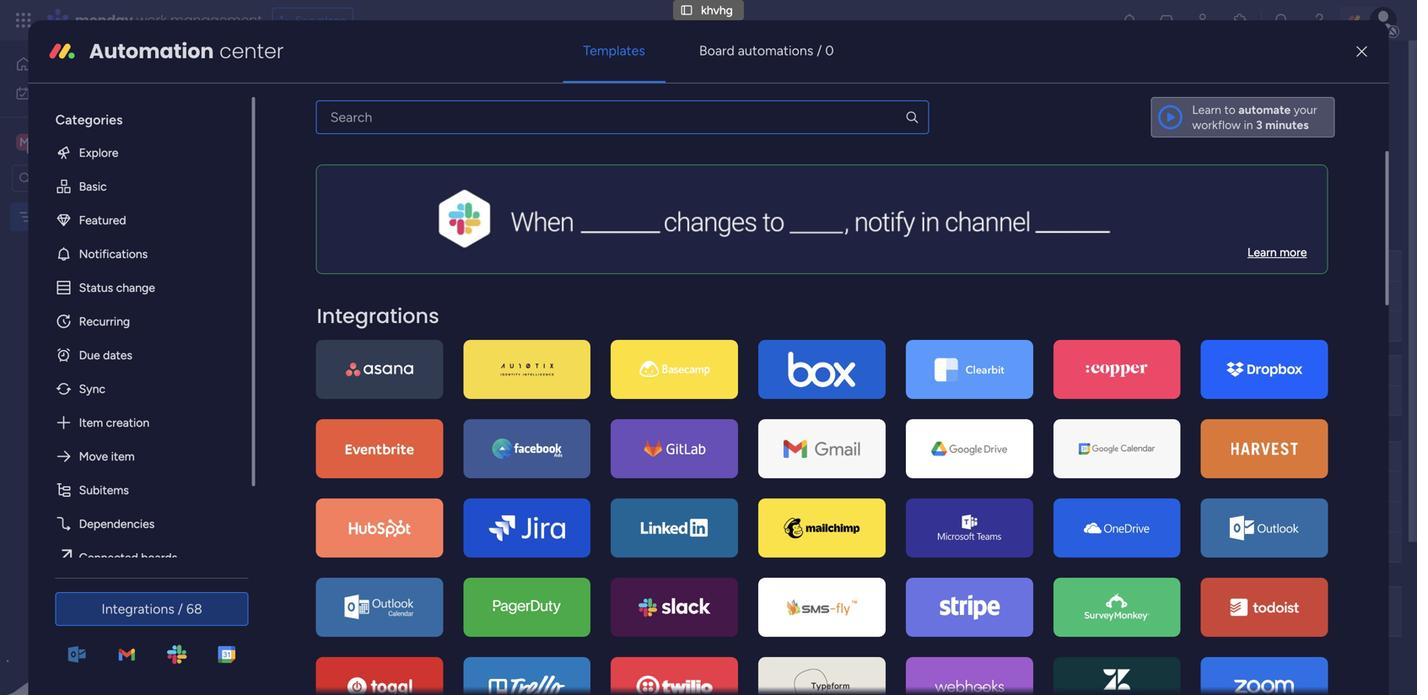 Task type: locate. For each thing, give the bounding box(es) containing it.
2 vertical spatial khvhg
[[40, 210, 72, 224]]

2 due date field from the top
[[817, 589, 873, 608]]

of
[[352, 94, 363, 108], [642, 94, 653, 108]]

your right where
[[692, 94, 716, 108]]

0 horizontal spatial owner field
[[557, 362, 601, 380]]

status inside option
[[79, 280, 113, 295]]

68
[[186, 601, 202, 617]]

see left plans
[[295, 13, 315, 27]]

integrations inside 'button'
[[102, 601, 175, 617]]

categories
[[55, 112, 123, 128]]

khvhg left "featured"
[[40, 210, 72, 224]]

1 vertical spatial date
[[845, 591, 869, 606]]

where
[[656, 94, 689, 108]]

lottie animation element
[[0, 525, 215, 695]]

see plans
[[295, 13, 346, 27]]

column information image
[[764, 260, 777, 273], [881, 260, 895, 273]]

next
[[291, 591, 325, 613]]

board automations / 0
[[700, 42, 834, 58]]

/ left the 0
[[817, 42, 823, 58]]

apps image
[[1233, 12, 1250, 29]]

of right track
[[642, 94, 653, 108]]

None search field
[[316, 100, 930, 134]]

0 vertical spatial date
[[845, 259, 869, 273]]

project
[[718, 94, 757, 108]]

0 horizontal spatial see
[[295, 13, 315, 27]]

project 1
[[319, 320, 365, 334]]

0 horizontal spatial main
[[39, 134, 68, 150]]

your inside your workflow in
[[1295, 102, 1318, 117]]

1 vertical spatial status field
[[656, 362, 699, 380]]

Date field
[[777, 362, 811, 380]]

1 vertical spatial see
[[770, 93, 790, 108]]

1 vertical spatial /
[[178, 601, 183, 617]]

1 horizontal spatial owner
[[614, 259, 650, 273]]

0 horizontal spatial owner
[[561, 364, 596, 378]]

automation
[[89, 37, 214, 65]]

3 minutes
[[1257, 118, 1310, 132]]

0 horizontal spatial learn
[[1193, 102, 1222, 117]]

khvhg up board
[[701, 3, 733, 17]]

see for see plans
[[295, 13, 315, 27]]

Owner field
[[610, 257, 654, 276], [557, 362, 601, 380]]

date
[[781, 364, 806, 378]]

0 vertical spatial integrations
[[317, 302, 440, 330]]

1 horizontal spatial see
[[770, 93, 790, 108]]

column information image for status
[[764, 260, 777, 273]]

month right 'next'
[[329, 591, 380, 613]]

featured option
[[42, 203, 239, 237]]

1 horizontal spatial 3
[[1257, 118, 1263, 132]]

due dates option
[[42, 338, 239, 372]]

main left table
[[282, 124, 307, 139]]

0 horizontal spatial column information image
[[764, 260, 777, 273]]

1 vertical spatial 3
[[360, 480, 367, 495]]

new
[[262, 169, 287, 184], [319, 290, 344, 304], [290, 668, 323, 690]]

main inside button
[[282, 124, 307, 139]]

month right this
[[325, 223, 377, 244]]

new left 'group'
[[290, 668, 323, 690]]

any
[[303, 94, 322, 108]]

help
[[1289, 652, 1319, 670]]

1 horizontal spatial learn
[[1248, 245, 1278, 259]]

categories heading
[[42, 97, 239, 136]]

0 vertical spatial month
[[325, 223, 377, 244]]

1 horizontal spatial your
[[1295, 102, 1318, 117]]

0 vertical spatial khvhg
[[701, 3, 733, 17]]

1 nov from the top
[[828, 451, 848, 464]]

1 horizontal spatial of
[[642, 94, 653, 108]]

your
[[692, 94, 716, 108], [1295, 102, 1318, 117]]

0 horizontal spatial 3
[[360, 480, 367, 495]]

learn
[[1193, 102, 1222, 117], [1248, 245, 1278, 259]]

subitem
[[405, 363, 449, 378]]

status change
[[79, 280, 155, 295]]

0 horizontal spatial khvhg
[[40, 210, 72, 224]]

more
[[793, 93, 820, 108]]

main right workspace 'icon'
[[39, 134, 68, 150]]

integrations for integrations
[[317, 302, 440, 330]]

filter by anything image
[[590, 166, 610, 187]]

Due date field
[[817, 257, 873, 276], [817, 589, 873, 608]]

lottie animation image
[[0, 525, 215, 695]]

plans
[[318, 13, 346, 27]]

0 vertical spatial due date
[[821, 259, 869, 273]]

dates
[[103, 348, 132, 362]]

New Group field
[[286, 668, 380, 690]]

status change option
[[42, 271, 239, 305]]

new project up the project 1
[[319, 290, 385, 304]]

this month
[[290, 223, 377, 244]]

stuck
[[714, 480, 745, 494]]

search everything image
[[1275, 12, 1291, 29]]

item creation option
[[42, 406, 239, 440]]

1 horizontal spatial /
[[817, 42, 823, 58]]

new inside "button"
[[262, 169, 287, 184]]

date
[[845, 259, 869, 273], [845, 591, 869, 606]]

manage any type of project. assign owners, set timelines and keep track of where your project stands.
[[258, 94, 797, 108]]

dependencies
[[79, 517, 155, 531]]

nov left 14
[[828, 451, 848, 464]]

0 vertical spatial /
[[817, 42, 823, 58]]

manage
[[258, 94, 300, 108]]

your up "automate"
[[1295, 102, 1318, 117]]

integrations
[[317, 302, 440, 330], [102, 601, 175, 617]]

due inside due dates option
[[79, 348, 100, 362]]

see inside see more link
[[770, 93, 790, 108]]

1 vertical spatial due
[[79, 348, 100, 362]]

project
[[290, 169, 328, 184], [421, 259, 459, 273], [347, 290, 385, 304], [319, 320, 357, 334], [319, 450, 357, 464], [319, 480, 357, 495]]

next month
[[291, 591, 380, 613]]

0 vertical spatial due date field
[[817, 257, 873, 276]]

/ left 68
[[178, 601, 183, 617]]

dependencies option
[[42, 507, 239, 541]]

autopilot image
[[1261, 120, 1276, 142]]

new project down main table button
[[262, 169, 328, 184]]

learn up workflow
[[1193, 102, 1222, 117]]

done
[[716, 450, 744, 465]]

explore
[[79, 145, 118, 160]]

1 vertical spatial owner field
[[557, 362, 601, 380]]

gary orlando image
[[1371, 7, 1398, 34]]

2 nov from the top
[[828, 480, 849, 494]]

khvhg up any
[[257, 54, 338, 91]]

0 horizontal spatial /
[[178, 601, 183, 617]]

board automations / 0 button
[[679, 30, 855, 71]]

home button
[[10, 51, 181, 78]]

0 horizontal spatial of
[[352, 94, 363, 108]]

1 vertical spatial nov
[[828, 480, 849, 494]]

integrations up subitem
[[317, 302, 440, 330]]

learn more link
[[1248, 245, 1308, 260]]

khvhg
[[701, 3, 733, 17], [257, 54, 338, 91], [40, 210, 72, 224]]

1 vertical spatial integrations
[[102, 601, 175, 617]]

1 horizontal spatial main
[[282, 124, 307, 139]]

1 column information image from the left
[[764, 260, 777, 273]]

new inside 'field'
[[290, 668, 323, 690]]

due dates
[[79, 348, 132, 362]]

1 horizontal spatial column information image
[[881, 260, 895, 273]]

integrations / 68
[[102, 601, 202, 617]]

connected boards
[[79, 551, 177, 565]]

0 vertical spatial new
[[262, 169, 287, 184]]

main table
[[282, 124, 338, 139]]

of right type
[[352, 94, 363, 108]]

/
[[817, 42, 823, 58], [178, 601, 183, 617]]

option
[[0, 202, 215, 205]]

0 vertical spatial learn
[[1193, 102, 1222, 117]]

see inside see plans button
[[295, 13, 315, 27]]

new down main table button
[[262, 169, 287, 184]]

status
[[713, 259, 747, 273], [79, 280, 113, 295], [660, 364, 694, 378], [713, 591, 747, 606]]

new project
[[262, 169, 328, 184], [319, 290, 385, 304]]

home
[[39, 57, 71, 71]]

my work image
[[15, 86, 30, 101]]

board activity image
[[1232, 62, 1253, 83]]

khvhg list box
[[0, 199, 215, 459]]

workspace
[[72, 134, 138, 150]]

creation
[[106, 416, 150, 430]]

2 column information image from the left
[[881, 260, 895, 273]]

inbox image
[[1159, 12, 1176, 29]]

1 vertical spatial learn
[[1248, 245, 1278, 259]]

1 vertical spatial due date
[[821, 591, 869, 606]]

1 due date from the top
[[821, 259, 869, 273]]

select product image
[[15, 12, 32, 29]]

integrations down connected boards 'option'
[[102, 601, 175, 617]]

3
[[1257, 118, 1263, 132], [360, 480, 367, 495]]

new project button
[[256, 163, 335, 190]]

0 vertical spatial see
[[295, 13, 315, 27]]

1 horizontal spatial integrations
[[317, 302, 440, 330]]

learn more
[[1248, 245, 1308, 259]]

1 vertical spatial month
[[329, 591, 380, 613]]

2 horizontal spatial khvhg
[[701, 3, 733, 17]]

minutes
[[1266, 118, 1310, 132]]

see more
[[770, 93, 820, 108]]

Status field
[[709, 257, 751, 276], [656, 362, 699, 380], [708, 589, 751, 608]]

1 vertical spatial due date field
[[817, 589, 873, 608]]

3 right in
[[1257, 118, 1263, 132]]

1 vertical spatial new project
[[319, 290, 385, 304]]

0 vertical spatial status field
[[709, 257, 751, 276]]

month
[[325, 223, 377, 244], [329, 591, 380, 613]]

due
[[821, 259, 843, 273], [79, 348, 100, 362], [821, 591, 843, 606]]

2 date from the top
[[845, 591, 869, 606]]

due date
[[821, 259, 869, 273], [821, 591, 869, 606]]

0 horizontal spatial integrations
[[102, 601, 175, 617]]

month for this month
[[325, 223, 377, 244]]

main table button
[[256, 118, 351, 145]]

3 down 2
[[360, 480, 367, 495]]

this
[[290, 223, 321, 244]]

0 vertical spatial owner field
[[610, 257, 654, 276]]

owner
[[614, 259, 650, 273], [561, 364, 596, 378]]

assign
[[410, 94, 445, 108]]

basic option
[[42, 169, 239, 203]]

main
[[282, 124, 307, 139], [39, 134, 68, 150]]

nov 15
[[828, 480, 862, 494]]

see left more at the top right
[[770, 93, 790, 108]]

0 vertical spatial new project
[[262, 169, 328, 184]]

nov 14
[[828, 451, 863, 464]]

new up the project 1
[[319, 290, 344, 304]]

notifications option
[[42, 237, 239, 271]]

0 vertical spatial nov
[[828, 451, 848, 464]]

main inside 'workspace selection' element
[[39, 134, 68, 150]]

learn left more
[[1248, 245, 1278, 259]]

sync
[[79, 382, 105, 396]]

2 vertical spatial new
[[290, 668, 323, 690]]

14
[[851, 451, 863, 464]]

1 horizontal spatial khvhg
[[257, 54, 338, 91]]

nov left 15
[[828, 480, 849, 494]]

month for next month
[[329, 591, 380, 613]]



Task type: vqa. For each thing, say whether or not it's contained in the screenshot.
Language and region
no



Task type: describe. For each thing, give the bounding box(es) containing it.
center
[[219, 37, 284, 65]]

help button
[[1275, 647, 1334, 675]]

/ inside 'button'
[[178, 601, 183, 617]]

workspace image
[[16, 133, 33, 152]]

item
[[111, 449, 135, 464]]

Next month field
[[287, 591, 385, 613]]

project 2
[[319, 450, 367, 464]]

1 vertical spatial owner
[[561, 364, 596, 378]]

move item
[[79, 449, 135, 464]]

main for main table
[[282, 124, 307, 139]]

workspace selection element
[[16, 132, 141, 154]]

nov for nov 14
[[828, 451, 848, 464]]

subitems
[[79, 483, 129, 497]]

new project inside "button"
[[262, 169, 328, 184]]

in
[[1244, 118, 1254, 132]]

1 vertical spatial khvhg
[[257, 54, 338, 91]]

2 due date from the top
[[821, 591, 869, 606]]

table
[[310, 124, 338, 139]]

management
[[170, 11, 262, 30]]

templates
[[584, 42, 646, 58]]

and
[[562, 94, 581, 108]]

project for project 1
[[319, 320, 357, 334]]

featured
[[79, 213, 126, 227]]

connected
[[79, 551, 138, 565]]

monday work management
[[75, 11, 262, 30]]

automation  center image
[[49, 38, 76, 65]]

see plans button
[[272, 8, 354, 33]]

track
[[613, 94, 639, 108]]

move item option
[[42, 440, 239, 473]]

notifications
[[79, 247, 148, 261]]

item creation
[[79, 416, 150, 430]]

help image
[[1312, 12, 1329, 29]]

nov for nov 15
[[828, 480, 849, 494]]

v2 done deadline image
[[793, 449, 806, 465]]

1 vertical spatial new
[[319, 290, 344, 304]]

change
[[116, 280, 155, 295]]

khvhg field
[[252, 54, 343, 91]]

boards
[[141, 551, 177, 565]]

explore option
[[42, 136, 239, 169]]

project inside "button"
[[290, 169, 328, 184]]

templates button
[[563, 30, 666, 71]]

board
[[700, 42, 735, 58]]

Search for a column type search field
[[316, 100, 930, 134]]

see more link
[[768, 92, 822, 109]]

1
[[360, 320, 365, 334]]

project for project
[[421, 259, 459, 273]]

integrations for integrations / 68
[[102, 601, 175, 617]]

more
[[1281, 245, 1308, 259]]

your workflow in
[[1193, 102, 1318, 132]]

This month field
[[286, 223, 381, 245]]

categories list box
[[42, 97, 255, 575]]

recurring option
[[42, 305, 239, 338]]

move
[[79, 449, 108, 464]]

automation center
[[89, 37, 284, 65]]

sync option
[[42, 372, 239, 406]]

column information image for due date
[[881, 260, 895, 273]]

2 of from the left
[[642, 94, 653, 108]]

0 horizontal spatial your
[[692, 94, 716, 108]]

integrate
[[1113, 124, 1162, 139]]

khvhg inside list box
[[40, 210, 72, 224]]

/ inside button
[[817, 42, 823, 58]]

1 of from the left
[[352, 94, 363, 108]]

monday
[[75, 11, 133, 30]]

search image
[[905, 110, 920, 125]]

2 vertical spatial due
[[821, 591, 843, 606]]

notifications image
[[1122, 12, 1139, 29]]

2
[[360, 450, 367, 464]]

project for project 2
[[319, 450, 357, 464]]

0 vertical spatial owner
[[614, 259, 650, 273]]

0 vertical spatial due
[[821, 259, 843, 273]]

main for main workspace
[[39, 134, 68, 150]]

project.
[[366, 94, 407, 108]]

0 vertical spatial 3
[[1257, 118, 1263, 132]]

invite members image
[[1196, 12, 1213, 29]]

work
[[136, 11, 167, 30]]

v2 search image
[[380, 167, 392, 186]]

Search field
[[392, 165, 443, 188]]

1 due date field from the top
[[817, 257, 873, 276]]

v2 overdue deadline image
[[793, 479, 806, 495]]

type
[[325, 94, 349, 108]]

timelines
[[511, 94, 559, 108]]

recurring
[[79, 314, 130, 329]]

automations
[[738, 42, 814, 58]]

group
[[327, 668, 375, 690]]

Search in workspace field
[[35, 169, 141, 188]]

0
[[826, 42, 834, 58]]

owners,
[[448, 94, 489, 108]]

set
[[492, 94, 508, 108]]

learn for learn to automate
[[1193, 102, 1222, 117]]

see for see more
[[770, 93, 790, 108]]

integrations / 68 button
[[55, 593, 249, 626]]

workflow
[[1193, 118, 1242, 132]]

2 vertical spatial status field
[[708, 589, 751, 608]]

automate
[[1239, 102, 1292, 117]]

learn for learn more
[[1248, 245, 1278, 259]]

add view image
[[361, 126, 368, 138]]

project for project 3
[[319, 480, 357, 495]]

automate
[[1282, 124, 1335, 139]]

project 3
[[319, 480, 367, 495]]

to
[[1225, 102, 1236, 117]]

m
[[19, 135, 29, 149]]

basic
[[79, 179, 107, 194]]

connected boards option
[[42, 541, 239, 575]]

15
[[851, 480, 862, 494]]

subitems option
[[42, 473, 239, 507]]

item
[[79, 416, 103, 430]]

new group
[[290, 668, 375, 690]]

keep
[[584, 94, 610, 108]]

1 horizontal spatial owner field
[[610, 257, 654, 276]]

1 date from the top
[[845, 259, 869, 273]]

learn to automate
[[1193, 102, 1292, 117]]

stands.
[[760, 94, 797, 108]]

main workspace
[[39, 134, 138, 150]]



